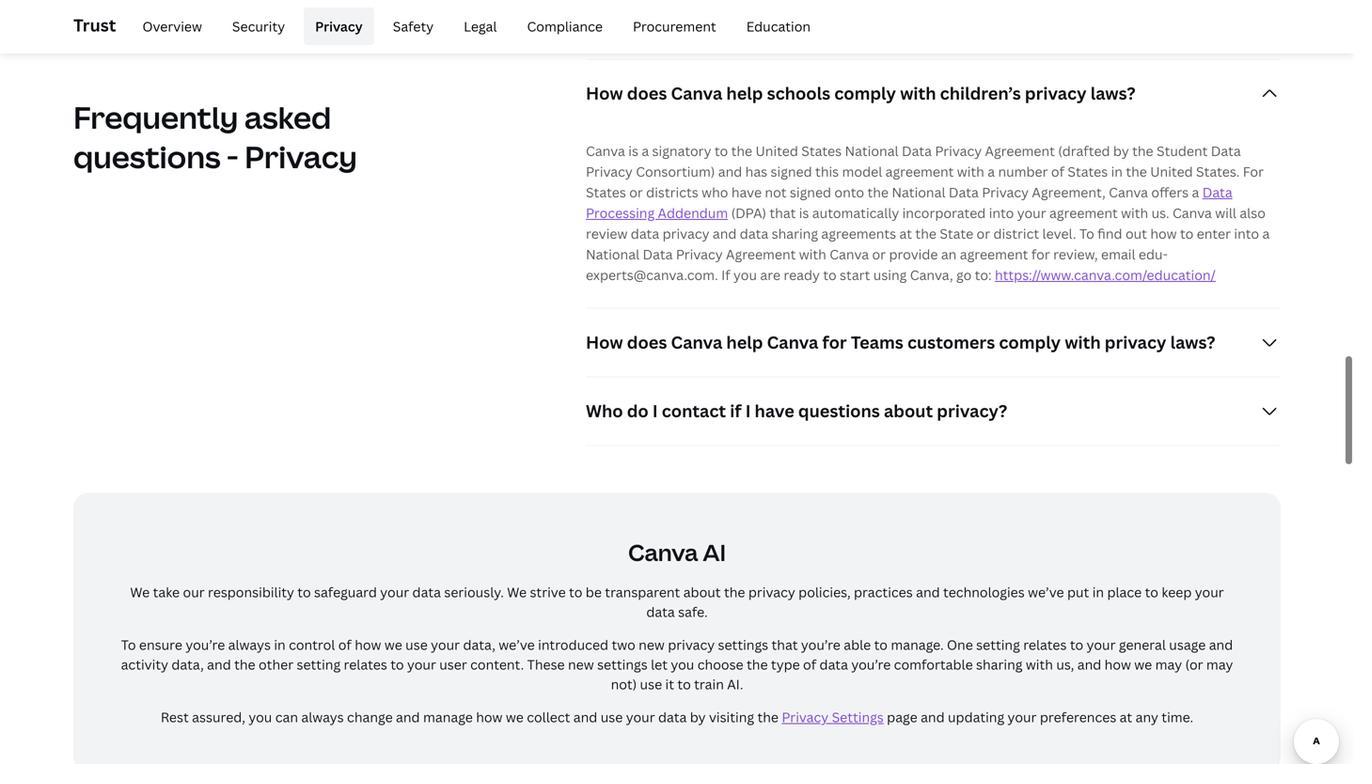 Task type: locate. For each thing, give the bounding box(es) containing it.
overview link
[[131, 8, 213, 45]]

canva up processing
[[586, 142, 625, 160]]

privacy down https://www.canva.com/education/ link
[[1105, 331, 1167, 354]]

who do i contact if i have questions about privacy? button
[[586, 377, 1281, 445]]

privacy left policies,
[[748, 584, 795, 601]]

to left find
[[1080, 225, 1094, 243]]

to right it
[[678, 676, 691, 694]]

and
[[718, 163, 742, 180], [713, 225, 737, 243], [916, 584, 940, 601], [1209, 636, 1233, 654], [207, 656, 231, 674], [1078, 656, 1102, 674], [396, 709, 420, 727], [573, 709, 598, 727], [921, 709, 945, 727]]

and right practices
[[916, 584, 940, 601]]

number
[[998, 163, 1048, 180]]

1 horizontal spatial relates
[[1023, 636, 1067, 654]]

privacy inside we take our responsibility to safeguard your data seriously. we strive to be transparent about the privacy policies, practices and technologies we've put in place to keep your data safe.
[[748, 584, 795, 601]]

control
[[289, 636, 335, 654]]

ready
[[784, 266, 820, 284]]

sharing up updating
[[976, 656, 1023, 674]]

settings down two
[[597, 656, 648, 674]]

1 vertical spatial by
[[690, 709, 706, 727]]

we've
[[1028, 584, 1064, 601], [499, 636, 535, 654]]

the inside we take our responsibility to safeguard your data seriously. we strive to be transparent about the privacy policies, practices and technologies we've put in place to keep your data safe.
[[724, 584, 745, 601]]

0 vertical spatial of
[[1051, 163, 1065, 180]]

1 horizontal spatial we
[[507, 584, 527, 601]]

time.
[[1162, 709, 1194, 727]]

0 vertical spatial sharing
[[772, 225, 818, 243]]

states up this
[[802, 142, 842, 160]]

we take our responsibility to safeguard your data seriously. we strive to be transparent about the privacy policies, practices and technologies we've put in place to keep your data safe.
[[130, 584, 1224, 621]]

to inside (dpa) that is automatically incorporated into your agreement with us. canva will also review data privacy and data sharing agreements at the state or district level. to find out how to enter into a national data privacy agreement with canva or provide an agreement for review, email edu- experts@canva.com. if you are ready to start using canva, go to:
[[1080, 225, 1094, 243]]

states down (drafted on the right of page
[[1068, 163, 1108, 180]]

0 horizontal spatial laws?
[[1091, 82, 1136, 105]]

2 may from the left
[[1207, 656, 1233, 674]]

technologies
[[943, 584, 1025, 601]]

1 horizontal spatial by
[[1113, 142, 1129, 160]]

always right can
[[301, 709, 344, 727]]

0 vertical spatial laws?
[[1091, 82, 1136, 105]]

1 vertical spatial how
[[586, 331, 623, 354]]

0 vertical spatial data,
[[463, 636, 495, 654]]

0 horizontal spatial about
[[683, 584, 721, 601]]

data
[[631, 225, 659, 243], [740, 225, 769, 243], [412, 584, 441, 601], [646, 603, 675, 621], [820, 656, 848, 674], [658, 709, 687, 727]]

2 horizontal spatial agreement
[[1050, 204, 1118, 222]]

with left children's on the right
[[900, 82, 936, 105]]

2 horizontal spatial you're
[[851, 656, 891, 674]]

settings up choose at bottom right
[[718, 636, 768, 654]]

0 horizontal spatial use
[[405, 636, 428, 654]]

new up let
[[639, 636, 665, 654]]

united up has
[[756, 142, 798, 160]]

0 vertical spatial in
[[1111, 163, 1123, 180]]

how inside "dropdown button"
[[586, 82, 623, 105]]

level.
[[1043, 225, 1076, 243]]

privacy right the -
[[245, 136, 357, 177]]

1 vertical spatial that
[[772, 636, 798, 654]]

put
[[1067, 584, 1089, 601]]

data down able
[[820, 656, 848, 674]]

privacy inside frequently asked questions - privacy
[[245, 136, 357, 177]]

for
[[1032, 245, 1050, 263], [822, 331, 847, 354]]

about left privacy?
[[884, 400, 933, 423]]

to
[[715, 142, 728, 160], [1180, 225, 1194, 243], [823, 266, 837, 284], [297, 584, 311, 601], [569, 584, 583, 601], [1145, 584, 1159, 601], [874, 636, 888, 654], [1070, 636, 1084, 654], [390, 656, 404, 674], [678, 676, 691, 694]]

agreement
[[985, 142, 1055, 160], [726, 245, 796, 263]]

who
[[586, 400, 623, 423]]

0 vertical spatial we've
[[1028, 584, 1064, 601]]

2 vertical spatial or
[[872, 245, 886, 263]]

how for how does canva help canva for teams customers comply with privacy laws?
[[586, 331, 623, 354]]

0 vertical spatial at
[[900, 225, 912, 243]]

1 horizontal spatial laws?
[[1171, 331, 1215, 354]]

1 horizontal spatial about
[[884, 400, 933, 423]]

privacy down number
[[982, 183, 1029, 201]]

keep
[[1162, 584, 1192, 601]]

help for canva
[[726, 331, 763, 354]]

questions inside who do i contact if i have questions about privacy? dropdown button
[[798, 400, 880, 423]]

canva is a signatory to the united states national data privacy agreement (drafted by the student data privacy consortium) and has signed this model agreement with a number of states in the united states. for states or districts who have not signed onto the national data privacy agreement, canva offers a
[[586, 142, 1264, 201]]

we left collect
[[506, 709, 524, 727]]

sharing inside to ensure you're always in control of how we use your data, we've introduced two new privacy settings that you're able to manage. one setting relates to your general usage and activity data, and the other setting relates to your user content. these new settings let you choose the type of data you're comfortable sharing with us, and how we may (or may not) use it to train ai.
[[976, 656, 1023, 674]]

have inside canva is a signatory to the united states national data privacy agreement (drafted by the student data privacy consortium) and has signed this model agreement with a number of states in the united states. for states or districts who have not signed onto the national data privacy agreement, canva offers a
[[732, 183, 762, 201]]

that inside (dpa) that is automatically incorporated into your agreement with us. canva will also review data privacy and data sharing agreements at the state or district level. to find out how to enter into a national data privacy agreement with canva or provide an agreement for review, email edu- experts@canva.com. if you are ready to start using canva, go to:
[[770, 204, 796, 222]]

your
[[1017, 204, 1046, 222], [380, 584, 409, 601], [1195, 584, 1224, 601], [431, 636, 460, 654], [1087, 636, 1116, 654], [407, 656, 436, 674], [626, 709, 655, 727], [1008, 709, 1037, 727]]

trust
[[73, 14, 116, 37]]

have
[[732, 183, 762, 201], [755, 400, 794, 423]]

united
[[756, 142, 798, 160], [1150, 163, 1193, 180]]

1 vertical spatial about
[[683, 584, 721, 601]]

in up find
[[1111, 163, 1123, 180]]

0 horizontal spatial we
[[130, 584, 150, 601]]

1 horizontal spatial comply
[[999, 331, 1061, 354]]

your inside (dpa) that is automatically incorporated into your agreement with us. canva will also review data privacy and data sharing agreements at the state or district level. to find out how to enter into a national data privacy agreement with canva or provide an agreement for review, email edu- experts@canva.com. if you are ready to start using canva, go to:
[[1017, 204, 1046, 222]]

1 vertical spatial we
[[1134, 656, 1152, 674]]

an
[[941, 245, 957, 263]]

0 horizontal spatial states
[[586, 183, 626, 201]]

how inside (dpa) that is automatically incorporated into your agreement with us. canva will also review data privacy and data sharing agreements at the state or district level. to find out how to enter into a national data privacy agreement with canva or provide an agreement for review, email edu- experts@canva.com. if you are ready to start using canva, go to:
[[1151, 225, 1177, 243]]

legal link
[[452, 8, 508, 45]]

about inside dropdown button
[[884, 400, 933, 423]]

find
[[1098, 225, 1123, 243]]

0 vertical spatial or
[[629, 183, 643, 201]]

(dpa)
[[731, 204, 766, 222]]

canva inside how does canva help schools comply with children's privacy laws? "dropdown button"
[[671, 82, 723, 105]]

you inside (dpa) that is automatically incorporated into your agreement with us. canva will also review data privacy and data sharing agreements at the state or district level. to find out how to enter into a national data privacy agreement with canva or provide an agreement for review, email edu- experts@canva.com. if you are ready to start using canva, go to:
[[734, 266, 757, 284]]

2 does from the top
[[627, 331, 667, 354]]

collect
[[527, 709, 570, 727]]

0 horizontal spatial or
[[629, 183, 643, 201]]

0 horizontal spatial by
[[690, 709, 706, 727]]

0 vertical spatial agreement
[[886, 163, 954, 180]]

data inside to ensure you're always in control of how we use your data, we've introduced two new privacy settings that you're able to manage. one setting relates to your general usage and activity data, and the other setting relates to your user content. these new settings let you choose the type of data you're comfortable sharing with us, and how we may (or may not) use it to train ai.
[[820, 656, 848, 674]]

a left "signatory"
[[642, 142, 649, 160]]

procurement link
[[622, 8, 728, 45]]

to left "be"
[[569, 584, 583, 601]]

0 vertical spatial does
[[627, 82, 667, 105]]

help left "schools"
[[726, 82, 763, 105]]

we've inside to ensure you're always in control of how we use your data, we've introduced two new privacy settings that you're able to manage. one setting relates to your general usage and activity data, and the other setting relates to your user content. these new settings let you choose the type of data you're comfortable sharing with us, and how we may (or may not) use it to train ai.
[[499, 636, 535, 654]]

we
[[384, 636, 402, 654], [1134, 656, 1152, 674], [506, 709, 524, 727]]

0 horizontal spatial in
[[274, 636, 286, 654]]

of
[[1051, 163, 1065, 180], [338, 636, 352, 654], [803, 656, 816, 674]]

0 vertical spatial have
[[732, 183, 762, 201]]

comply
[[834, 82, 896, 105], [999, 331, 1061, 354]]

1 help from the top
[[726, 82, 763, 105]]

does
[[627, 82, 667, 105], [627, 331, 667, 354]]

processing
[[586, 204, 655, 222]]

legal
[[464, 17, 497, 35]]

0 vertical spatial settings
[[718, 636, 768, 654]]

and up who
[[718, 163, 742, 180]]

1 vertical spatial into
[[1234, 225, 1259, 243]]

of up agreement,
[[1051, 163, 1065, 180]]

privacy up if
[[676, 245, 723, 263]]

start
[[840, 266, 870, 284]]

data,
[[463, 636, 495, 654], [172, 656, 204, 674]]

to right able
[[874, 636, 888, 654]]

0 horizontal spatial agreement
[[886, 163, 954, 180]]

comply right "schools"
[[834, 82, 896, 105]]

help up if
[[726, 331, 763, 354]]

privacy link
[[304, 8, 374, 45]]

these
[[527, 656, 565, 674]]

1 horizontal spatial agreement
[[985, 142, 1055, 160]]

your left user
[[407, 656, 436, 674]]

2 vertical spatial of
[[803, 656, 816, 674]]

in right "put"
[[1093, 584, 1104, 601]]

privacy inside to ensure you're always in control of how we use your data, we've introduced two new privacy settings that you're able to manage. one setting relates to your general usage and activity data, and the other setting relates to your user content. these new settings let you choose the type of data you're comfortable sharing with us, and how we may (or may not) use it to train ai.
[[668, 636, 715, 654]]

privacy up (drafted on the right of page
[[1025, 82, 1087, 105]]

1 horizontal spatial new
[[639, 636, 665, 654]]

0 vertical spatial relates
[[1023, 636, 1067, 654]]

policies,
[[799, 584, 851, 601]]

1 vertical spatial national
[[892, 183, 946, 201]]

use up manage
[[405, 636, 428, 654]]

how up who in the bottom of the page
[[586, 331, 623, 354]]

1 horizontal spatial questions
[[798, 400, 880, 423]]

with inside how does canva help canva for teams customers comply with privacy laws? dropdown button
[[1065, 331, 1101, 354]]

always up other
[[228, 636, 271, 654]]

at
[[900, 225, 912, 243], [1120, 709, 1133, 727]]

2 horizontal spatial states
[[1068, 163, 1108, 180]]

that down not
[[770, 204, 796, 222]]

0 vertical spatial that
[[770, 204, 796, 222]]

seriously.
[[444, 584, 504, 601]]

or
[[629, 183, 643, 201], [977, 225, 990, 243], [872, 245, 886, 263]]

data inside data processing addendum
[[1203, 183, 1233, 201]]

0 horizontal spatial i
[[653, 400, 658, 423]]

menu bar
[[124, 8, 822, 45]]

overview
[[142, 17, 202, 35]]

0 horizontal spatial for
[[822, 331, 847, 354]]

is inside canva is a signatory to the united states national data privacy agreement (drafted by the student data privacy consortium) and has signed this model agreement with a number of states in the united states. for states or districts who have not signed onto the national data privacy agreement, canva offers a
[[628, 142, 639, 160]]

help inside dropdown button
[[726, 331, 763, 354]]

to inside canva is a signatory to the united states national data privacy agreement (drafted by the student data privacy consortium) and has signed this model agreement with a number of states in the united states. for states or districts who have not signed onto the national data privacy agreement, canva offers a
[[715, 142, 728, 160]]

help inside "dropdown button"
[[726, 82, 763, 105]]

how down compliance
[[586, 82, 623, 105]]

sharing up ready
[[772, 225, 818, 243]]

privacy inside how does canva help canva for teams customers comply with privacy laws? dropdown button
[[1105, 331, 1167, 354]]

data up the incorporated
[[949, 183, 979, 201]]

visiting
[[709, 709, 754, 727]]

offers
[[1151, 183, 1189, 201]]

comply right customers
[[999, 331, 1061, 354]]

we've left "put"
[[1028, 584, 1064, 601]]

does inside "dropdown button"
[[627, 82, 667, 105]]

of right control
[[338, 636, 352, 654]]

how
[[586, 82, 623, 105], [586, 331, 623, 354]]

0 horizontal spatial united
[[756, 142, 798, 160]]

menu bar containing overview
[[124, 8, 822, 45]]

2 vertical spatial national
[[586, 245, 640, 263]]

how does canva help schools comply with children's privacy laws?
[[586, 82, 1136, 105]]

1 does from the top
[[627, 82, 667, 105]]

we've inside we take our responsibility to safeguard your data seriously. we strive to be transparent about the privacy policies, practices and technologies we've put in place to keep your data safe.
[[1028, 584, 1064, 601]]

a left number
[[988, 163, 995, 180]]

2 vertical spatial states
[[586, 183, 626, 201]]

by
[[1113, 142, 1129, 160], [690, 709, 706, 727]]

relates up change in the left of the page
[[344, 656, 387, 674]]

data down it
[[658, 709, 687, 727]]

questions
[[73, 136, 221, 177], [798, 400, 880, 423]]

national up model
[[845, 142, 899, 160]]

1 vertical spatial help
[[726, 331, 763, 354]]

into
[[989, 204, 1014, 222], [1234, 225, 1259, 243]]

in inside canva is a signatory to the united states national data privacy agreement (drafted by the student data privacy consortium) and has signed this model agreement with a number of states in the united states. for states or districts who have not signed onto the national data privacy agreement, canva offers a
[[1111, 163, 1123, 180]]

1 horizontal spatial for
[[1032, 245, 1050, 263]]

us.
[[1152, 204, 1170, 222]]

activity
[[121, 656, 168, 674]]

agreement inside canva is a signatory to the united states national data privacy agreement (drafted by the student data privacy consortium) and has signed this model agreement with a number of states in the united states. for states or districts who have not signed onto the national data privacy agreement, canva offers a
[[985, 142, 1055, 160]]

signed down this
[[790, 183, 831, 201]]

2 vertical spatial agreement
[[960, 245, 1028, 263]]

i right if
[[745, 400, 751, 423]]

at up provide
[[900, 225, 912, 243]]

to left the enter in the right of the page
[[1180, 225, 1194, 243]]

and up assured,
[[207, 656, 231, 674]]

1 horizontal spatial sharing
[[976, 656, 1023, 674]]

to ensure you're always in control of how we use your data, we've introduced two new privacy settings that you're able to manage. one setting relates to your general usage and activity data, and the other setting relates to your user content. these new settings let you choose the type of data you're comfortable sharing with us, and how we may (or may not) use it to train ai.
[[121, 636, 1233, 694]]

privacy up processing
[[586, 163, 633, 180]]

1 horizontal spatial always
[[301, 709, 344, 727]]

the inside (dpa) that is automatically incorporated into your agreement with us. canva will also review data privacy and data sharing agreements at the state or district level. to find out how to enter into a national data privacy agreement with canva or provide an agreement for review, email edu- experts@canva.com. if you are ready to start using canva, go to:
[[915, 225, 937, 243]]

1 horizontal spatial settings
[[718, 636, 768, 654]]

for down level.
[[1032, 245, 1050, 263]]

0 vertical spatial into
[[989, 204, 1014, 222]]

introduced
[[538, 636, 609, 654]]

with inside to ensure you're always in control of how we use your data, we've introduced two new privacy settings that you're able to manage. one setting relates to your general usage and activity data, and the other setting relates to your user content. these new settings let you choose the type of data you're comfortable sharing with us, and how we may (or may not) use it to train ai.
[[1026, 656, 1053, 674]]

united up offers
[[1150, 163, 1193, 180]]

agreement down agreement,
[[1050, 204, 1118, 222]]

signed up not
[[771, 163, 812, 180]]

for left teams
[[822, 331, 847, 354]]

with up the out on the right
[[1121, 204, 1148, 222]]

2 how from the top
[[586, 331, 623, 354]]

1 horizontal spatial we
[[506, 709, 524, 727]]

is up 'consortium)' in the top of the page
[[628, 142, 639, 160]]

into up district
[[989, 204, 1014, 222]]

agreements
[[821, 225, 896, 243]]

0 vertical spatial about
[[884, 400, 933, 423]]

manage.
[[891, 636, 944, 654]]

comply inside dropdown button
[[999, 331, 1061, 354]]

by left visiting
[[690, 709, 706, 727]]

user
[[439, 656, 467, 674]]

1 vertical spatial at
[[1120, 709, 1133, 727]]

data down the states.
[[1203, 183, 1233, 201]]

agreement up are at the right
[[726, 245, 796, 263]]

2 vertical spatial use
[[601, 709, 623, 727]]

using
[[873, 266, 907, 284]]

1 how from the top
[[586, 82, 623, 105]]

is
[[628, 142, 639, 160], [799, 204, 809, 222]]

1 vertical spatial comply
[[999, 331, 1061, 354]]

national up the incorporated
[[892, 183, 946, 201]]

1 vertical spatial data,
[[172, 656, 204, 674]]

you're
[[186, 636, 225, 654], [801, 636, 841, 654], [851, 656, 891, 674]]

data up experts@canva.com.
[[643, 245, 673, 263]]

2 vertical spatial we
[[506, 709, 524, 727]]

0 horizontal spatial sharing
[[772, 225, 818, 243]]

0 horizontal spatial at
[[900, 225, 912, 243]]

assured,
[[192, 709, 245, 727]]

0 horizontal spatial comply
[[834, 82, 896, 105]]

0 horizontal spatial always
[[228, 636, 271, 654]]

may right (or
[[1207, 656, 1233, 674]]

the up has
[[731, 142, 752, 160]]

2 horizontal spatial you
[[734, 266, 757, 284]]

1 vertical spatial relates
[[344, 656, 387, 674]]

1 vertical spatial use
[[640, 676, 662, 694]]

privacy inside the privacy link
[[315, 17, 363, 35]]

1 vertical spatial sharing
[[976, 656, 1023, 674]]

provide
[[889, 245, 938, 263]]

1 vertical spatial is
[[799, 204, 809, 222]]

and down (dpa)
[[713, 225, 737, 243]]

does inside dropdown button
[[627, 331, 667, 354]]

canva up "signatory"
[[671, 82, 723, 105]]

national down 'review'
[[586, 245, 640, 263]]

always
[[228, 636, 271, 654], [301, 709, 344, 727]]

1 vertical spatial for
[[822, 331, 847, 354]]

you're left able
[[801, 636, 841, 654]]

2 i from the left
[[745, 400, 751, 423]]

ai.
[[727, 676, 743, 694]]

0 vertical spatial agreement
[[985, 142, 1055, 160]]

data, up the content.
[[463, 636, 495, 654]]

1 vertical spatial you
[[671, 656, 694, 674]]

0 vertical spatial how
[[586, 82, 623, 105]]

0 horizontal spatial may
[[1155, 656, 1182, 674]]

2 horizontal spatial we
[[1134, 656, 1152, 674]]

to up activity at the left bottom of page
[[121, 636, 136, 654]]

0 vertical spatial use
[[405, 636, 428, 654]]

we down general
[[1134, 656, 1152, 674]]

how right manage
[[476, 709, 503, 727]]

how
[[1151, 225, 1177, 243], [355, 636, 381, 654], [1105, 656, 1131, 674], [476, 709, 503, 727]]

also
[[1240, 204, 1266, 222]]

0 vertical spatial states
[[802, 142, 842, 160]]

onto
[[835, 183, 864, 201]]

1 vertical spatial always
[[301, 709, 344, 727]]

relates up us,
[[1023, 636, 1067, 654]]

how inside dropdown button
[[586, 331, 623, 354]]

0 horizontal spatial of
[[338, 636, 352, 654]]

may left (or
[[1155, 656, 1182, 674]]

2 help from the top
[[726, 331, 763, 354]]

1 horizontal spatial is
[[799, 204, 809, 222]]

sharing
[[772, 225, 818, 243], [976, 656, 1023, 674]]

0 vertical spatial national
[[845, 142, 899, 160]]

have up (dpa)
[[732, 183, 762, 201]]

1 horizontal spatial or
[[872, 245, 886, 263]]

agreement up number
[[985, 142, 1055, 160]]

the left type
[[747, 656, 768, 674]]

2 vertical spatial in
[[274, 636, 286, 654]]

0 vertical spatial is
[[628, 142, 639, 160]]

change
[[347, 709, 393, 727]]

and right us,
[[1078, 656, 1102, 674]]

not
[[765, 183, 787, 201]]

frequently asked questions - privacy
[[73, 97, 357, 177]]

privacy down the addendum
[[663, 225, 710, 243]]

does up "signatory"
[[627, 82, 667, 105]]

that
[[770, 204, 796, 222], [772, 636, 798, 654]]

1 horizontal spatial may
[[1207, 656, 1233, 674]]

canva,
[[910, 266, 953, 284]]

1 horizontal spatial use
[[601, 709, 623, 727]]

procurement
[[633, 17, 716, 35]]

about up safe.
[[683, 584, 721, 601]]



Task type: vqa. For each thing, say whether or not it's contained in the screenshot.
Text
no



Task type: describe. For each thing, give the bounding box(es) containing it.
asked
[[244, 97, 331, 138]]

and right usage
[[1209, 636, 1233, 654]]

if
[[721, 266, 730, 284]]

or inside canva is a signatory to the united states national data privacy agreement (drafted by the student data privacy consortium) and has signed this model agreement with a number of states in the united states. for states or districts who have not signed onto the national data privacy agreement, canva offers a
[[629, 183, 643, 201]]

about inside we take our responsibility to safeguard your data seriously. we strive to be transparent about the privacy policies, practices and technologies we've put in place to keep your data safe.
[[683, 584, 721, 601]]

with inside how does canva help schools comply with children's privacy laws? "dropdown button"
[[900, 82, 936, 105]]

1 horizontal spatial you're
[[801, 636, 841, 654]]

1 vertical spatial agreement
[[1050, 204, 1118, 222]]

comply inside "dropdown button"
[[834, 82, 896, 105]]

is inside (dpa) that is automatically incorporated into your agreement with us. canva will also review data privacy and data sharing agreements at the state or district level. to find out how to enter into a national data privacy agreement with canva or provide an agreement for review, email edu- experts@canva.com. if you are ready to start using canva, go to:
[[799, 204, 809, 222]]

data up data processing addendum
[[902, 142, 932, 160]]

education
[[746, 17, 811, 35]]

and inside (dpa) that is automatically incorporated into your agreement with us. canva will also review data privacy and data sharing agreements at the state or district level. to find out how to enter into a national data privacy agreement with canva or provide an agreement for review, email edu- experts@canva.com. if you are ready to start using canva, go to:
[[713, 225, 737, 243]]

that inside to ensure you're always in control of how we use your data, we've introduced two new privacy settings that you're able to manage. one setting relates to your general usage and activity data, and the other setting relates to your user content. these new settings let you choose the type of data you're comfortable sharing with us, and how we may (or may not) use it to train ai.
[[772, 636, 798, 654]]

1 may from the left
[[1155, 656, 1182, 674]]

who do i contact if i have questions about privacy?
[[586, 400, 1007, 423]]

districts
[[646, 183, 699, 201]]

how does canva help canva for teams customers comply with privacy laws?
[[586, 331, 1215, 354]]

for inside dropdown button
[[822, 331, 847, 354]]

1 we from the left
[[130, 584, 150, 601]]

always inside to ensure you're always in control of how we use your data, we've introduced two new privacy settings that you're able to manage. one setting relates to your general usage and activity data, and the other setting relates to your user content. these new settings let you choose the type of data you're comfortable sharing with us, and how we may (or may not) use it to train ai.
[[228, 636, 271, 654]]

and right change in the left of the page
[[396, 709, 420, 727]]

data up the states.
[[1211, 142, 1241, 160]]

for inside (dpa) that is automatically incorporated into your agreement with us. canva will also review data privacy and data sharing agreements at the state or district level. to find out how to enter into a national data privacy agreement with canva or provide an agreement for review, email edu- experts@canva.com. if you are ready to start using canva, go to:
[[1032, 245, 1050, 263]]

go
[[956, 266, 972, 284]]

out
[[1126, 225, 1147, 243]]

manage
[[423, 709, 473, 727]]

let
[[651, 656, 668, 674]]

choose
[[698, 656, 744, 674]]

be
[[586, 584, 602, 601]]

1 vertical spatial states
[[1068, 163, 1108, 180]]

the left other
[[234, 656, 255, 674]]

to inside to ensure you're always in control of how we use your data, we've introduced two new privacy settings that you're able to manage. one setting relates to your general usage and activity data, and the other setting relates to your user content. these new settings let you choose the type of data you're comfortable sharing with us, and how we may (or may not) use it to train ai.
[[121, 636, 136, 654]]

1 vertical spatial of
[[338, 636, 352, 654]]

how for how does canva help schools comply with children's privacy laws?
[[586, 82, 623, 105]]

canva up the enter in the right of the page
[[1173, 204, 1212, 222]]

data inside (dpa) that is automatically incorporated into your agreement with us. canva will also review data privacy and data sharing agreements at the state or district level. to find out how to enter into a national data privacy agreement with canva or provide an agreement for review, email edu- experts@canva.com. if you are ready to start using canva, go to:
[[643, 245, 673, 263]]

1 horizontal spatial agreement
[[960, 245, 1028, 263]]

experts@canva.com.
[[586, 266, 718, 284]]

questions inside frequently asked questions - privacy
[[73, 136, 221, 177]]

1 i from the left
[[653, 400, 658, 423]]

usage
[[1169, 636, 1206, 654]]

you inside to ensure you're always in control of how we use your data, we've introduced two new privacy settings that you're able to manage. one setting relates to your general usage and activity data, and the other setting relates to your user content. these new settings let you choose the type of data you're comfortable sharing with us, and how we may (or may not) use it to train ai.
[[671, 656, 694, 674]]

(dpa) that is automatically incorporated into your agreement with us. canva will also review data privacy and data sharing agreements at the state or district level. to find out how to enter into a national data privacy agreement with canva or provide an agreement for review, email edu- experts@canva.com. if you are ready to start using canva, go to:
[[586, 204, 1270, 284]]

laws? inside dropdown button
[[1171, 331, 1215, 354]]

0 horizontal spatial we
[[384, 636, 402, 654]]

compliance
[[527, 17, 603, 35]]

how down general
[[1105, 656, 1131, 674]]

privacy inside (dpa) that is automatically incorporated into your agreement with us. canva will also review data privacy and data sharing agreements at the state or district level. to find out how to enter into a national data privacy agreement with canva or provide an agreement for review, email edu- experts@canva.com. if you are ready to start using canva, go to:
[[676, 245, 723, 263]]

data down processing
[[631, 225, 659, 243]]

frequently
[[73, 97, 238, 138]]

by inside canva is a signatory to the united states national data privacy agreement (drafted by the student data privacy consortium) and has signed this model agreement with a number of states in the united states. for states or districts who have not signed onto the national data privacy agreement, canva offers a
[[1113, 142, 1129, 160]]

0 horizontal spatial data,
[[172, 656, 204, 674]]

of inside canva is a signatory to the united states national data privacy agreement (drafted by the student data privacy consortium) and has signed this model agreement with a number of states in the united states. for states or districts who have not signed onto the national data privacy agreement, canva offers a
[[1051, 163, 1065, 180]]

0 horizontal spatial you
[[249, 709, 272, 727]]

two
[[612, 636, 636, 654]]

to left "keep"
[[1145, 584, 1159, 601]]

to:
[[975, 266, 992, 284]]

security link
[[221, 8, 296, 45]]

review,
[[1053, 245, 1098, 263]]

privacy down children's on the right
[[935, 142, 982, 160]]

privacy inside (dpa) that is automatically incorporated into your agreement with us. canva will also review data privacy and data sharing agreements at the state or district level. to find out how to enter into a national data privacy agreement with canva or provide an agreement for review, email edu- experts@canva.com. if you are ready to start using canva, go to:
[[663, 225, 710, 243]]

privacy?
[[937, 400, 1007, 423]]

your right "keep"
[[1195, 584, 1224, 601]]

to left safeguard
[[297, 584, 311, 601]]

enter
[[1197, 225, 1231, 243]]

canva down ready
[[767, 331, 819, 354]]

national inside (dpa) that is automatically incorporated into your agreement with us. canva will also review data privacy and data sharing agreements at the state or district level. to find out how to enter into a national data privacy agreement with canva or provide an agreement for review, email edu- experts@canva.com. if you are ready to start using canva, go to:
[[586, 245, 640, 263]]

security
[[232, 17, 285, 35]]

practices
[[854, 584, 913, 601]]

1 horizontal spatial united
[[1150, 163, 1193, 180]]

and right the 'page'
[[921, 709, 945, 727]]

content.
[[470, 656, 524, 674]]

do
[[627, 400, 649, 423]]

not)
[[611, 676, 637, 694]]

ai
[[703, 537, 726, 568]]

and inside canva is a signatory to the united states national data privacy agreement (drafted by the student data privacy consortium) and has signed this model agreement with a number of states in the united states. for states or districts who have not signed onto the national data privacy agreement, canva offers a
[[718, 163, 742, 180]]

does for how does canva help canva for teams customers comply with privacy laws?
[[627, 331, 667, 354]]

laws? inside "dropdown button"
[[1091, 82, 1136, 105]]

incorporated
[[902, 204, 986, 222]]

train
[[694, 676, 724, 694]]

automatically
[[812, 204, 899, 222]]

the up the out on the right
[[1126, 163, 1147, 180]]

to left start
[[823, 266, 837, 284]]

does for how does canva help schools comply with children's privacy laws?
[[627, 82, 667, 105]]

strive
[[530, 584, 566, 601]]

a inside (dpa) that is automatically incorporated into your agreement with us. canva will also review data privacy and data sharing agreements at the state or district level. to find out how to enter into a national data privacy agreement with canva or provide an agreement for review, email edu- experts@canva.com. if you are ready to start using canva, go to:
[[1263, 225, 1270, 243]]

and inside we take our responsibility to safeguard your data seriously. we strive to be transparent about the privacy policies, practices and technologies we've put in place to keep your data safe.
[[916, 584, 940, 601]]

have inside dropdown button
[[755, 400, 794, 423]]

data processing addendum
[[586, 183, 1233, 222]]

1 horizontal spatial of
[[803, 656, 816, 674]]

district
[[994, 225, 1039, 243]]

comfortable
[[894, 656, 973, 674]]

any
[[1136, 709, 1159, 727]]

the right visiting
[[757, 709, 779, 727]]

data down (dpa)
[[740, 225, 769, 243]]

sharing inside (dpa) that is automatically incorporated into your agreement with us. canva will also review data privacy and data sharing agreements at the state or district level. to find out how to enter into a national data privacy agreement with canva or provide an agreement for review, email edu- experts@canva.com. if you are ready to start using canva, go to:
[[772, 225, 818, 243]]

safeguard
[[314, 584, 377, 601]]

and right collect
[[573, 709, 598, 727]]

ensure
[[139, 636, 182, 654]]

if
[[730, 400, 742, 423]]

your left general
[[1087, 636, 1116, 654]]

how does canva help schools comply with children's privacy laws? button
[[586, 60, 1281, 127]]

this
[[815, 163, 839, 180]]

canva up 'transparent'
[[628, 537, 698, 568]]

2 horizontal spatial or
[[977, 225, 990, 243]]

to up us,
[[1070, 636, 1084, 654]]

able
[[844, 636, 871, 654]]

canva up start
[[830, 245, 869, 263]]

data left seriously.
[[412, 584, 441, 601]]

in inside to ensure you're always in control of how we use your data, we've introduced two new privacy settings that you're able to manage. one setting relates to your general usage and activity data, and the other setting relates to your user content. these new settings let you choose the type of data you're comfortable sharing with us, and how we may (or may not) use it to train ai.
[[274, 636, 286, 654]]

has
[[745, 163, 768, 180]]

safety link
[[382, 8, 445, 45]]

2 we from the left
[[507, 584, 527, 601]]

will
[[1215, 204, 1237, 222]]

0 vertical spatial setting
[[976, 636, 1020, 654]]

privacy inside how does canva help schools comply with children's privacy laws? "dropdown button"
[[1025, 82, 1087, 105]]

education link
[[735, 8, 822, 45]]

a right offers
[[1192, 183, 1199, 201]]

data down 'transparent'
[[646, 603, 675, 621]]

safe.
[[678, 603, 708, 621]]

email
[[1101, 245, 1136, 263]]

your down "not)"
[[626, 709, 655, 727]]

states.
[[1196, 163, 1240, 180]]

in inside we take our responsibility to safeguard your data seriously. we strive to be transparent about the privacy policies, practices and technologies we've put in place to keep your data safe.
[[1093, 584, 1104, 601]]

addendum
[[658, 204, 728, 222]]

your up user
[[431, 636, 460, 654]]

the down model
[[868, 183, 889, 201]]

updating
[[948, 709, 1005, 727]]

0 vertical spatial united
[[756, 142, 798, 160]]

edu-
[[1139, 245, 1168, 263]]

privacy left settings on the bottom right
[[782, 709, 829, 727]]

your right updating
[[1008, 709, 1037, 727]]

-
[[227, 136, 238, 177]]

https://www.canva.com/education/
[[995, 266, 1216, 284]]

transparent
[[605, 584, 680, 601]]

contact
[[662, 400, 726, 423]]

1 vertical spatial setting
[[297, 656, 341, 674]]

rest assured, you can always change and manage how we collect and use your data by visiting the privacy settings page and updating your preferences at any time.
[[161, 709, 1194, 727]]

canva up contact
[[671, 331, 723, 354]]

(drafted
[[1058, 142, 1110, 160]]

canva ai
[[628, 537, 726, 568]]

agreement,
[[1032, 183, 1106, 201]]

with up ready
[[799, 245, 827, 263]]

children's
[[940, 82, 1021, 105]]

your right safeguard
[[380, 584, 409, 601]]

responsibility
[[208, 584, 294, 601]]

help for schools
[[726, 82, 763, 105]]

with inside canva is a signatory to the united states national data privacy agreement (drafted by the student data privacy consortium) and has signed this model agreement with a number of states in the united states. for states or districts who have not signed onto the national data privacy agreement, canva offers a
[[957, 163, 984, 180]]

1 horizontal spatial into
[[1234, 225, 1259, 243]]

1 vertical spatial signed
[[790, 183, 831, 201]]

canva left offers
[[1109, 183, 1148, 201]]

our
[[183, 584, 205, 601]]

at inside (dpa) that is automatically incorporated into your agreement with us. canva will also review data privacy and data sharing agreements at the state or district level. to find out how to enter into a national data privacy agreement with canva or provide an agreement for review, email edu- experts@canva.com. if you are ready to start using canva, go to:
[[900, 225, 912, 243]]

the left student
[[1132, 142, 1154, 160]]

agreement inside canva is a signatory to the united states national data privacy agreement (drafted by the student data privacy consortium) and has signed this model agreement with a number of states in the united states. for states or districts who have not signed onto the national data privacy agreement, canva offers a
[[886, 163, 954, 180]]

are
[[760, 266, 781, 284]]

privacy settings link
[[782, 709, 884, 727]]

to left user
[[390, 656, 404, 674]]

https://www.canva.com/education/ link
[[995, 266, 1216, 284]]

how does canva help canva for teams customers comply with privacy laws? button
[[586, 309, 1281, 377]]

us,
[[1056, 656, 1074, 674]]

0 horizontal spatial you're
[[186, 636, 225, 654]]

(or
[[1185, 656, 1203, 674]]

1 vertical spatial new
[[568, 656, 594, 674]]

how right control
[[355, 636, 381, 654]]

review
[[586, 225, 628, 243]]

1 vertical spatial settings
[[597, 656, 648, 674]]

teams
[[851, 331, 904, 354]]

agreement inside (dpa) that is automatically incorporated into your agreement with us. canva will also review data privacy and data sharing agreements at the state or district level. to find out how to enter into a national data privacy agreement with canva or provide an agreement for review, email edu- experts@canva.com. if you are ready to start using canva, go to:
[[726, 245, 796, 263]]

0 vertical spatial signed
[[771, 163, 812, 180]]

signatory
[[652, 142, 711, 160]]

settings
[[832, 709, 884, 727]]

1 horizontal spatial data,
[[463, 636, 495, 654]]

can
[[275, 709, 298, 727]]

2 horizontal spatial use
[[640, 676, 662, 694]]



